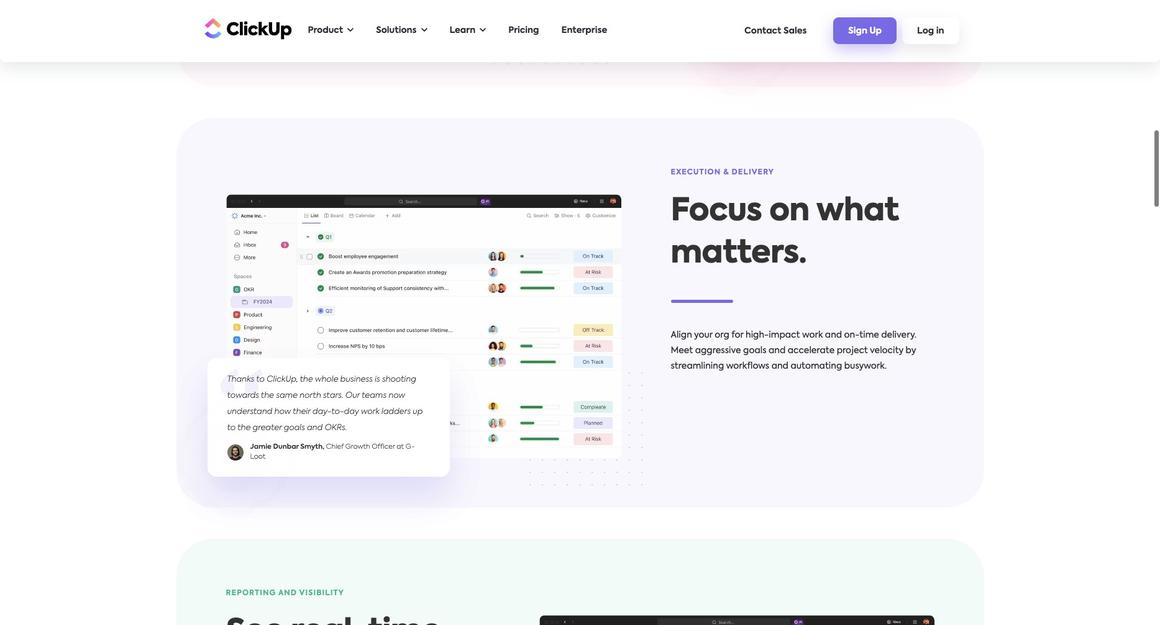 Task type: locate. For each thing, give the bounding box(es) containing it.
now
[[389, 392, 405, 400], [389, 392, 405, 400]]

pricing
[[508, 26, 539, 35]]

visibility
[[299, 590, 344, 598]]

g-
[[406, 444, 415, 451], [406, 444, 415, 451]]

park
[[780, 23, 796, 30], [780, 23, 796, 30]]

chief
[[326, 444, 344, 451], [326, 444, 344, 451]]

goals
[[743, 347, 767, 355], [284, 424, 305, 432], [284, 424, 305, 432]]

execution & delivery
[[671, 169, 774, 176]]

officer
[[372, 444, 395, 451], [372, 444, 395, 451]]

focus
[[671, 196, 762, 227]]

to
[[256, 376, 265, 384], [256, 376, 265, 384], [227, 424, 236, 432], [227, 424, 236, 432]]

work inside align your org for high-impact work and on-time delivery. meet aggressive goals and accelerate project velocity by streamlining workflows and automating busywork.
[[802, 331, 823, 340]]

okrs.
[[325, 424, 347, 432], [325, 424, 347, 432]]

is
[[375, 376, 380, 384], [375, 376, 380, 384]]

solutions button
[[370, 18, 433, 43]]

stars.
[[323, 392, 343, 400], [323, 392, 343, 400]]

up
[[413, 408, 423, 416], [413, 408, 423, 416]]

solutions
[[376, 26, 417, 35]]

how
[[274, 408, 291, 416], [274, 408, 291, 416]]

product button
[[302, 18, 360, 43]]

clickup,
[[267, 376, 298, 384], [267, 376, 298, 384]]

and
[[825, 331, 842, 340], [769, 347, 786, 355], [772, 362, 789, 371], [307, 424, 323, 432], [307, 424, 323, 432]]

focus on what matters.
[[671, 196, 899, 270]]

jamie
[[250, 444, 271, 451], [250, 444, 271, 451]]

high-
[[746, 331, 769, 340]]

our
[[345, 392, 360, 400], [345, 392, 360, 400]]

enterprise link
[[555, 18, 613, 43]]

learn
[[450, 26, 476, 35]]

shooting
[[382, 376, 416, 384], [382, 376, 416, 384]]

streamlining
[[671, 362, 724, 371]]

thanks to clickup, the whole business is shooting towards the same north stars. our teams now understand how their day-to-day work ladders up to the greater goals and okrs.
[[227, 376, 423, 432], [227, 376, 423, 432]]

growth
[[345, 444, 370, 451], [345, 444, 370, 451]]

log
[[917, 27, 934, 36]]

velocity
[[870, 347, 904, 355]]

towards
[[227, 392, 259, 400], [227, 392, 259, 400]]

coordinator
[[868, 23, 908, 30], [868, 23, 908, 30]]

,
[[796, 23, 798, 30], [796, 23, 798, 30], [323, 444, 324, 451], [323, 444, 324, 451]]

dunbar
[[273, 444, 299, 451], [273, 444, 299, 451]]

business operations coordinator at spekit
[[753, 23, 917, 40], [753, 23, 917, 40]]

jamie gloot.png image
[[227, 445, 243, 461], [227, 445, 243, 461]]

work
[[802, 331, 823, 340], [361, 408, 379, 416], [361, 408, 379, 416]]

busywork.
[[844, 362, 887, 371]]

whole
[[315, 376, 338, 384], [315, 376, 338, 384]]

understand
[[227, 408, 272, 416], [227, 408, 272, 416]]

spekit
[[753, 33, 774, 40], [753, 33, 774, 40]]

jamie dunbar smyth ,
[[250, 444, 326, 451], [250, 444, 326, 451]]

andrea
[[753, 23, 779, 30], [753, 23, 779, 30]]

project
[[837, 347, 868, 355]]

business
[[799, 23, 827, 30], [799, 23, 827, 30]]

aggressive
[[695, 347, 741, 355]]

smyth
[[300, 444, 323, 451], [300, 444, 323, 451]]

product
[[308, 26, 343, 35]]

chief growth officer at g- loot
[[250, 444, 415, 461], [250, 444, 415, 461]]

andrea park ,
[[753, 23, 799, 30], [753, 23, 799, 30]]

ladders
[[381, 408, 411, 416], [381, 408, 411, 416]]

meet
[[671, 347, 693, 355]]

reporting and visibility
[[226, 590, 344, 598]]

in
[[936, 27, 944, 36]]

loot
[[250, 454, 266, 461], [250, 454, 266, 461]]

day-
[[312, 408, 331, 416], [312, 408, 331, 416]]

day
[[344, 408, 359, 416], [344, 408, 359, 416]]

your
[[694, 331, 713, 340]]

automating
[[791, 362, 842, 371]]

the
[[300, 376, 313, 384], [300, 376, 313, 384], [261, 392, 274, 400], [261, 392, 274, 400], [237, 424, 251, 432], [237, 424, 251, 432]]

delivery.
[[881, 331, 917, 340]]

teams
[[362, 392, 386, 400], [362, 392, 386, 400]]

at
[[910, 23, 917, 30], [910, 23, 917, 30], [397, 444, 404, 451], [397, 444, 404, 451]]

and
[[278, 590, 297, 598]]

contact sales
[[745, 26, 807, 35]]

business
[[340, 376, 373, 384], [340, 376, 373, 384]]

matters.
[[671, 239, 807, 270]]

greater
[[253, 424, 282, 432], [253, 424, 282, 432]]

operations
[[829, 23, 866, 30], [829, 23, 866, 30]]

their
[[293, 408, 310, 416], [293, 408, 310, 416]]

to-
[[331, 408, 344, 416], [331, 408, 344, 416]]

sign
[[848, 27, 867, 36]]

sales
[[784, 26, 807, 35]]

org
[[715, 331, 729, 340]]

spekit.jpeg image
[[730, 24, 747, 40], [730, 24, 747, 40]]



Task type: vqa. For each thing, say whether or not it's contained in the screenshot.
The Day-
yes



Task type: describe. For each thing, give the bounding box(es) containing it.
accelerate
[[788, 347, 835, 355]]

contact sales button
[[738, 20, 813, 41]]

reporting
[[226, 590, 276, 598]]

by
[[906, 347, 916, 355]]

workflows
[[726, 362, 769, 371]]

for
[[732, 331, 744, 340]]

execution
[[671, 169, 721, 176]]

time
[[860, 331, 879, 340]]

align your org for high-impact work and on-time delivery. meet aggressive goals and accelerate project velocity by streamlining workflows and automating busywork.
[[671, 331, 917, 371]]

contact
[[745, 26, 781, 35]]

what
[[816, 196, 899, 227]]

on
[[769, 196, 809, 227]]

align
[[671, 331, 692, 340]]

on-
[[844, 331, 860, 340]]

&
[[723, 169, 729, 176]]

impact
[[769, 331, 800, 340]]

enterprise
[[561, 26, 607, 35]]

log in
[[917, 27, 944, 36]]

delivery
[[732, 169, 774, 176]]

pricing link
[[502, 18, 545, 43]]

sign up button
[[834, 18, 897, 44]]

up
[[870, 27, 882, 36]]

sign up
[[848, 27, 882, 36]]

learn button
[[443, 18, 492, 43]]

clickup image
[[201, 16, 292, 40]]

log in link
[[902, 18, 959, 44]]

goals inside align your org for high-impact work and on-time delivery. meet aggressive goals and accelerate project velocity by streamlining workflows and automating busywork.
[[743, 347, 767, 355]]

okrs list view.png image
[[226, 195, 621, 458]]



